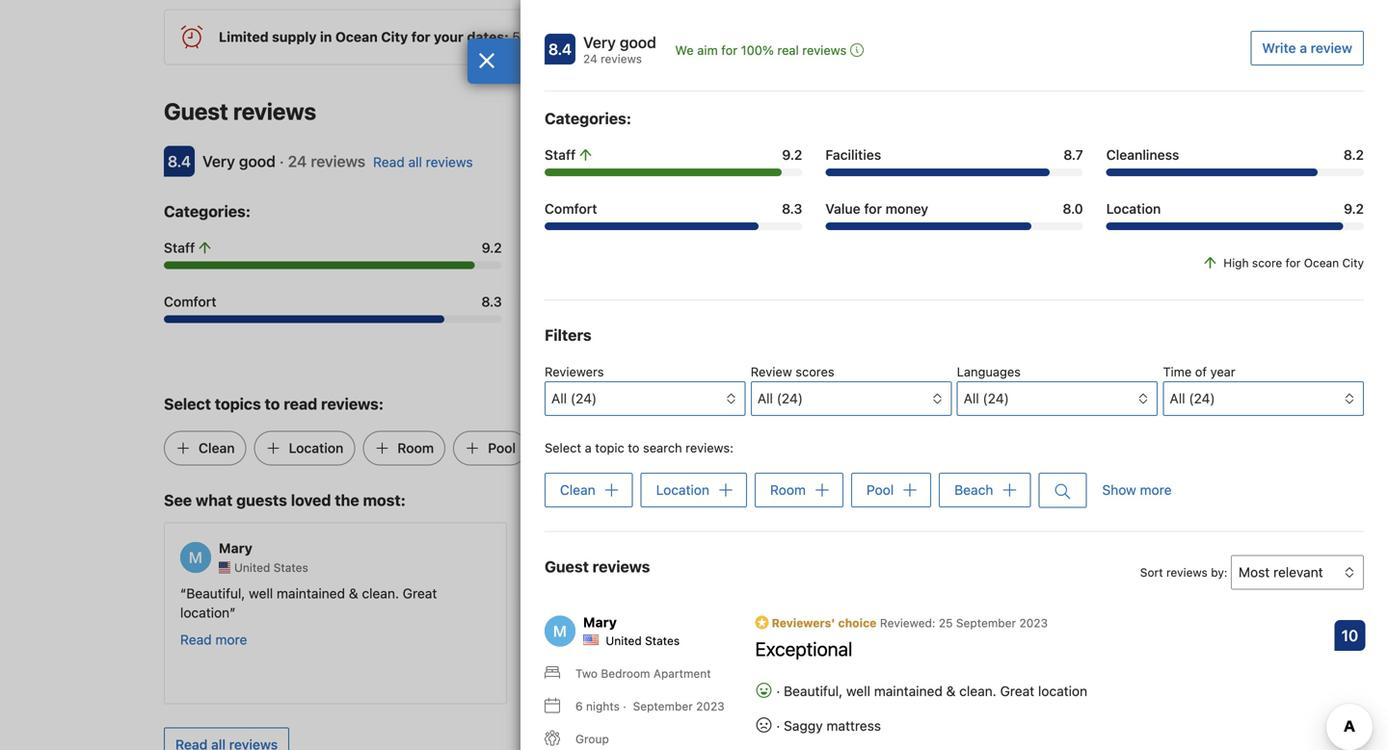 Task type: vqa. For each thing, say whether or not it's contained in the screenshot.
bottommost "a"
no



Task type: locate. For each thing, give the bounding box(es) containing it.
8.3
[[782, 201, 802, 217], [481, 294, 502, 310]]

great for " beautiful, well maintained & clean. great location
[[403, 586, 437, 602]]

0 vertical spatial review categories element
[[545, 107, 631, 130]]

to down love
[[1115, 644, 1128, 660]]

1 vertical spatial on
[[784, 586, 800, 602]]

all (24) button down scores
[[751, 382, 952, 416]]

0 vertical spatial location
[[180, 606, 230, 621]]

has
[[987, 606, 1009, 621], [991, 625, 1013, 641]]

0 horizontal spatial good
[[239, 152, 276, 171]]

love
[[1111, 625, 1137, 641]]

reviews left all
[[311, 152, 365, 171]]

1 vertical spatial guest reviews
[[545, 558, 650, 576]]

well
[[249, 586, 273, 602], [846, 684, 870, 700]]

0 vertical spatial mary
[[219, 541, 253, 557]]

1 vertical spatial beach
[[954, 482, 993, 498]]

rated very good element for ·
[[202, 152, 276, 171]]

ocean for for
[[1304, 256, 1339, 270]]

location down 'closed'
[[1038, 684, 1087, 700]]

0 horizontal spatial well
[[249, 586, 273, 602]]

2 all (24) from the left
[[757, 391, 803, 407]]

for
[[411, 29, 430, 45], [721, 43, 738, 57], [864, 201, 882, 217], [1286, 256, 1301, 270], [564, 294, 582, 310]]

very for very good · 24 reviews
[[202, 152, 235, 171]]

4 all (24) from the left
[[1170, 391, 1215, 407]]

3 all (24) button from the left
[[957, 382, 1158, 416]]

0 horizontal spatial staff
[[164, 240, 195, 256]]

select left 'topic'
[[545, 441, 581, 455]]

filter reviews region
[[545, 324, 1364, 416]]

the
[[1158, 606, 1182, 621]]

clean down topics
[[199, 441, 235, 457]]

4 all from the left
[[1170, 391, 1185, 407]]

· saggy mattress
[[773, 718, 881, 734]]

all (24) button down year
[[1163, 382, 1364, 416]]

2 vertical spatial staff
[[692, 586, 722, 602]]

a right write
[[1300, 40, 1307, 56]]

& inside " beautiful, well maintained & clean. great location
[[349, 586, 358, 602]]

all down "reviewers"
[[551, 391, 567, 407]]

0 vertical spatial great
[[403, 586, 437, 602]]

4 (24) from the left
[[1189, 391, 1215, 407]]

reviews down like
[[601, 52, 642, 66]]

1 horizontal spatial &
[[946, 684, 956, 700]]

on left top
[[784, 586, 800, 602]]

reviews: right the search
[[686, 441, 733, 455]]

good for ·
[[239, 152, 276, 171]]

1 vertical spatial rated very good element
[[202, 152, 276, 171]]

staff inside property was beautiful. staff was very on top of things.
[[692, 586, 722, 602]]

things.
[[539, 606, 579, 621]]

has up self on the bottom right of page
[[987, 606, 1009, 621]]

0 vertical spatial 8.3
[[782, 201, 802, 217]]

1 horizontal spatial review categories element
[[545, 107, 631, 130]]

ocean right "in"
[[335, 29, 378, 45]]

well for "
[[249, 586, 273, 602]]

a for topic
[[585, 441, 592, 455]]

of inside property was beautiful. staff was very on top of things.
[[828, 586, 840, 602]]

united states
[[234, 562, 308, 575], [593, 562, 667, 575], [606, 635, 680, 648]]

cleanliness 8.2 meter
[[1106, 169, 1364, 176], [886, 262, 1224, 270]]

0 vertical spatial guest reviews
[[164, 98, 316, 125]]

0 vertical spatial comfort
[[545, 201, 597, 217]]

time
[[1163, 365, 1192, 379]]

1 horizontal spatial very
[[583, 33, 616, 52]]

of right top
[[828, 586, 840, 602]]

united states for united states icon
[[593, 562, 667, 575]]

was right property
[[602, 586, 627, 602]]

1 vertical spatial comfort
[[164, 294, 216, 310]]

city right score
[[1342, 256, 1364, 270]]

united
[[234, 562, 270, 575], [593, 562, 629, 575], [606, 635, 642, 648]]

guest down limited
[[164, 98, 228, 125]]

states up beautiful.
[[632, 562, 667, 575]]

to right 'topic'
[[628, 441, 640, 455]]

1 horizontal spatial a
[[1300, 40, 1307, 56]]

0 vertical spatial 24
[[583, 52, 597, 66]]

0 horizontal spatial a
[[585, 441, 592, 455]]

1 vertical spatial 8.4
[[168, 152, 191, 171]]

a
[[1300, 40, 1307, 56], [585, 441, 592, 455]]

1 horizontal spatial money
[[886, 201, 928, 217]]

money up value for money 8.0 meter on the right
[[886, 201, 928, 217]]

0 vertical spatial maintained
[[277, 586, 345, 602]]

united right united states icon
[[593, 562, 629, 575]]

guest up property
[[545, 558, 589, 576]]

scores
[[796, 365, 834, 379]]

location for " beautiful, well maintained & clean. great location
[[180, 606, 230, 621]]

limited
[[219, 29, 269, 45]]

0 vertical spatial september
[[956, 617, 1016, 630]]

0 horizontal spatial ocean
[[335, 29, 378, 45]]

ocean
[[335, 29, 378, 45], [1304, 256, 1339, 270]]

mary down property
[[583, 615, 617, 631]]

0 horizontal spatial categories:
[[164, 203, 251, 221]]

1 horizontal spatial scored 8.4 element
[[545, 34, 575, 65]]

has right self on the bottom right of page
[[991, 625, 1013, 641]]

guest reviews up very good · 24 reviews
[[164, 98, 316, 125]]

pool
[[488, 441, 516, 457], [867, 482, 894, 498]]

staff 9.2 meter
[[545, 169, 802, 176], [164, 262, 502, 270]]

great
[[403, 586, 437, 602], [1000, 684, 1034, 700]]

1 all from the left
[[551, 391, 567, 407]]

1 vertical spatial 24
[[288, 152, 307, 171]]

value for money down facilities
[[825, 201, 928, 217]]

9.2
[[782, 147, 802, 163], [1344, 201, 1364, 217], [482, 240, 502, 256], [1204, 294, 1224, 310]]

exceptional
[[755, 638, 852, 661]]

write a review button
[[1251, 31, 1364, 66]]

1 vertical spatial city
[[1342, 256, 1364, 270]]

september
[[956, 617, 1016, 630], [633, 700, 693, 714]]

and left how
[[986, 644, 1009, 660]]

3 all (24) from the left
[[964, 391, 1009, 407]]

comfort 8.3 meter
[[545, 223, 802, 230], [164, 316, 502, 324]]

and up the
[[1154, 586, 1177, 602]]

0 horizontal spatial 8.4
[[168, 152, 191, 171]]

reviewed: 25 september 2023
[[880, 617, 1048, 630]]

1 horizontal spatial 8.4
[[548, 40, 572, 58]]

all down languages
[[964, 391, 979, 407]]

money up "filters"
[[585, 294, 628, 310]]

3 (24) from the left
[[983, 391, 1009, 407]]

and
[[1154, 586, 1177, 602], [986, 644, 1009, 660]]

supply
[[272, 29, 317, 45]]

guest reviews element
[[164, 96, 1099, 127]]

score
[[1252, 256, 1282, 270]]

1 very from the left
[[754, 586, 781, 602]]

all
[[551, 391, 567, 407], [757, 391, 773, 407], [964, 391, 979, 407], [1170, 391, 1185, 407]]

read more button down "
[[180, 631, 247, 650]]

clean. down most:
[[362, 586, 399, 602]]

0 horizontal spatial maintained
[[277, 586, 345, 602]]

comfortable,
[[1006, 586, 1085, 602]]

1 horizontal spatial city
[[1342, 256, 1364, 270]]

rated very good element
[[583, 31, 656, 54], [202, 152, 276, 171]]

location inside " beautiful, well maintained & clean. great location
[[180, 606, 230, 621]]

1 vertical spatial of
[[828, 586, 840, 602]]

united states up beautiful.
[[593, 562, 667, 575]]

we left love
[[1090, 625, 1108, 641]]

our
[[842, 29, 862, 45]]

0 horizontal spatial &
[[349, 586, 358, 602]]

1 horizontal spatial staff 9.2 meter
[[545, 169, 802, 176]]

needed.
[[1104, 606, 1154, 621]]

8.0
[[1063, 201, 1083, 217], [843, 294, 863, 310]]

read more down "things."
[[539, 633, 606, 648]]

united states image
[[577, 563, 589, 574]]

ocean right score
[[1304, 256, 1339, 270]]

select left topics
[[164, 395, 211, 414]]

1 vertical spatial comfort 8.3 meter
[[164, 316, 502, 324]]

maintained
[[277, 586, 345, 602], [874, 684, 943, 700]]

reviews right real
[[802, 43, 847, 57]]

0 vertical spatial 2023
[[1019, 617, 1048, 630]]

0 horizontal spatial room
[[397, 441, 434, 457]]

on
[[822, 29, 838, 45], [784, 586, 800, 602]]

1 vertical spatial has
[[991, 625, 1013, 641]]

high score for ocean city
[[1224, 256, 1364, 270]]

read more button down "things."
[[539, 631, 606, 650]]

0 vertical spatial good
[[620, 33, 656, 52]]

value up "filters"
[[525, 294, 560, 310]]

dates:
[[467, 29, 509, 45]]

clean
[[199, 441, 235, 457], [560, 482, 595, 498]]

more down "things."
[[574, 633, 606, 648]]

for up "filters"
[[564, 294, 582, 310]]

in
[[320, 29, 332, 45]]

reviews inside button
[[802, 43, 847, 57]]

clean. inside " beautiful, well maintained & clean. great location
[[362, 586, 399, 602]]

on left our
[[822, 29, 838, 45]]

2 (24) from the left
[[777, 391, 803, 407]]

united states right united states image
[[234, 562, 308, 575]]

city for in
[[381, 29, 408, 45]]

all for time of year
[[1170, 391, 1185, 407]]

clean down 'topic'
[[560, 482, 595, 498]]

read more button for beautiful, well maintained & clean. great location
[[180, 631, 247, 650]]

0 horizontal spatial money
[[585, 294, 628, 310]]

select a topic to search reviews:
[[545, 441, 733, 455]]

all (24) for reviewers
[[551, 391, 597, 407]]

maintained down voleyball
[[874, 684, 943, 700]]

select
[[164, 395, 211, 414], [545, 441, 581, 455]]

1 vertical spatial 8.2
[[1204, 240, 1224, 256]]

all (24) down languages
[[964, 391, 1009, 407]]

0 vertical spatial we
[[1082, 606, 1100, 621]]

categories: for cleanliness
[[545, 109, 631, 128]]

0 vertical spatial ocean
[[335, 29, 378, 45]]

1 horizontal spatial select
[[545, 441, 581, 455]]

to
[[265, 395, 280, 414], [628, 441, 640, 455], [1115, 644, 1128, 660]]

0 vertical spatial 8.0
[[1063, 201, 1083, 217]]

all down the time
[[1170, 391, 1185, 407]]

0 horizontal spatial comfort
[[164, 294, 216, 310]]

1 horizontal spatial location
[[1038, 684, 1087, 700]]

1 horizontal spatial good
[[620, 33, 656, 52]]

all (24) down review
[[757, 391, 803, 407]]

see
[[164, 492, 192, 510]]

staff
[[545, 147, 576, 163], [164, 240, 195, 256], [692, 586, 722, 602]]

clean. for ·
[[959, 684, 996, 700]]

beautiful,
[[186, 586, 245, 602], [784, 684, 843, 700]]

read more down "
[[180, 633, 247, 648]]

clean.
[[362, 586, 399, 602], [897, 606, 935, 621], [959, 684, 996, 700]]

1 all (24) from the left
[[551, 391, 597, 407]]

& for · beautiful, well maintained & clean. great location
[[946, 684, 956, 700]]

mary inside 'this is a carousel with rotating slides. it displays featured reviews of the property. use next and previous buttons to navigate.' region
[[219, 541, 253, 557]]

city
[[381, 29, 408, 45], [1342, 256, 1364, 270]]

1 horizontal spatial categories:
[[545, 109, 631, 128]]

0 vertical spatial guest
[[164, 98, 228, 125]]

2 all from the left
[[757, 391, 773, 407]]

2 " from the left
[[579, 606, 585, 621]]

2 all (24) button from the left
[[751, 382, 952, 416]]

0 vertical spatial clean.
[[362, 586, 399, 602]]

categories: for comfort
[[164, 203, 251, 221]]

3 all from the left
[[964, 391, 979, 407]]

very inside the very good 24 reviews
[[583, 33, 616, 52]]

to left read in the left bottom of the page
[[265, 395, 280, 414]]

very up kitchen
[[975, 586, 1002, 602]]

good inside the very good 24 reviews
[[620, 33, 656, 52]]

well right "
[[249, 586, 273, 602]]

mary
[[219, 541, 253, 557], [583, 615, 617, 631]]

for right 'aim'
[[721, 43, 738, 57]]

1 horizontal spatial room
[[770, 482, 806, 498]]

0 vertical spatial has
[[987, 606, 1009, 621]]

value
[[825, 201, 861, 217], [525, 294, 560, 310]]

0 horizontal spatial 8.2
[[1204, 240, 1224, 256]]

1 vertical spatial value
[[525, 294, 560, 310]]

1 horizontal spatial pool
[[867, 482, 894, 498]]

very left top
[[754, 586, 781, 602]]

10
[[1341, 627, 1358, 645]]

1 all (24) button from the left
[[545, 382, 746, 416]]

united states image
[[219, 563, 230, 574]]

0 vertical spatial well
[[249, 586, 273, 602]]

(24)
[[571, 391, 597, 407], [777, 391, 803, 407], [983, 391, 1009, 407], [1189, 391, 1215, 407]]

group
[[575, 733, 609, 746]]

a left 'topic'
[[585, 441, 592, 455]]

read more button
[[180, 631, 247, 650], [539, 631, 606, 650], [897, 670, 964, 689]]

1 vertical spatial &
[[946, 684, 956, 700]]

well inside " beautiful, well maintained & clean. great location
[[249, 586, 273, 602]]

beautiful, up saggy
[[784, 684, 843, 700]]

great inside " beautiful, well maintained & clean. great location
[[403, 586, 437, 602]]

location
[[1106, 201, 1161, 217], [886, 294, 941, 310], [289, 441, 343, 457], [656, 482, 709, 498]]

beautiful, down united states image
[[186, 586, 245, 602]]

1 horizontal spatial ocean
[[1304, 256, 1339, 270]]

reviews
[[802, 43, 847, 57], [601, 52, 642, 66], [233, 98, 316, 125], [311, 152, 365, 171], [426, 154, 473, 170], [593, 558, 650, 576], [1166, 566, 1208, 580]]

location
[[180, 606, 230, 621], [1038, 684, 1087, 700]]

review scores
[[751, 365, 834, 379]]

maintained down the loved on the bottom of page
[[277, 586, 345, 602]]

rated very good element for 24 reviews
[[583, 31, 656, 54]]

the right the loved on the bottom of page
[[335, 492, 359, 510]]

2 very from the left
[[975, 586, 1002, 602]]

1 horizontal spatial staff
[[545, 147, 576, 163]]

0 horizontal spatial location
[[180, 606, 230, 621]]

city left your
[[381, 29, 408, 45]]

1 vertical spatial good
[[239, 152, 276, 171]]

4 all (24) button from the left
[[1163, 382, 1364, 416]]

(24) down time of year
[[1189, 391, 1215, 407]]

september right nights
[[633, 700, 693, 714]]

beautiful, for beautiful, well maintained & clean. great location
[[784, 684, 843, 700]]

2 horizontal spatial to
[[1115, 644, 1128, 660]]

all (24) for languages
[[964, 391, 1009, 407]]

topics
[[215, 395, 261, 414]]

united states down beautiful.
[[606, 635, 680, 648]]

" down property
[[579, 606, 585, 621]]

property
[[545, 586, 599, 602]]

all (24) button down languages
[[957, 382, 1158, 416]]

good for 24 reviews
[[620, 33, 656, 52]]

" beautiful, well maintained & clean. great location
[[180, 586, 437, 621]]

1 vertical spatial mary
[[583, 615, 617, 631]]

all down review
[[757, 391, 773, 407]]

location for · beautiful, well maintained & clean. great location
[[1038, 684, 1087, 700]]

states for united states icon
[[632, 562, 667, 575]]

1 vertical spatial a
[[585, 441, 592, 455]]

write
[[1262, 40, 1296, 56]]

1 vertical spatial categories:
[[164, 203, 251, 221]]

8.4 for very good · 24 reviews
[[168, 152, 191, 171]]

all (24) for time of year
[[1170, 391, 1215, 407]]

24
[[583, 52, 597, 66], [288, 152, 307, 171]]

1 horizontal spatial value for money
[[825, 201, 928, 217]]

very good 24 reviews
[[583, 33, 656, 66]]

value down facilities
[[825, 201, 861, 217]]

scored 8.4 element
[[545, 34, 575, 65], [164, 146, 195, 177]]

0 horizontal spatial beautiful,
[[186, 586, 245, 602]]

clean. down please
[[897, 606, 935, 621]]

guest reviews up property
[[545, 558, 650, 576]]

0 horizontal spatial great
[[403, 586, 437, 602]]

we aim for 100% real reviews button
[[675, 40, 864, 60]]

1 vertical spatial clean.
[[897, 606, 935, 621]]

1 vertical spatial select
[[545, 441, 581, 455]]

1 horizontal spatial guest reviews
[[545, 558, 650, 576]]

what
[[196, 492, 233, 510]]

read more for beautiful, well maintained & clean. great location
[[180, 633, 247, 648]]

staff 9.2 meter for comfort
[[164, 262, 502, 270]]

24 inside the very good 24 reviews
[[583, 52, 597, 66]]

beautiful, inside " beautiful, well maintained & clean. great location
[[186, 586, 245, 602]]

read more
[[180, 633, 247, 648], [539, 633, 606, 648], [897, 671, 964, 687]]

well up mattress
[[846, 684, 870, 700]]

close image
[[478, 53, 495, 68]]

all (24) down "reviewers"
[[551, 391, 597, 407]]

the right love
[[1140, 625, 1160, 641]]

a inside button
[[1300, 40, 1307, 56]]

1 vertical spatial review categories element
[[164, 200, 251, 223]]

read down "
[[180, 633, 212, 648]]

write a review
[[1262, 40, 1352, 56]]

read more down voleyball
[[897, 671, 964, 687]]

categories:
[[545, 109, 631, 128], [164, 203, 251, 221]]

0 vertical spatial categories:
[[545, 109, 631, 128]]

1 horizontal spatial comfort 8.3 meter
[[545, 223, 802, 230]]

0 vertical spatial and
[[1154, 586, 1177, 602]]

for right score
[[1286, 256, 1301, 270]]

very
[[754, 586, 781, 602], [975, 586, 1002, 602]]

review
[[1311, 40, 1352, 56]]

1 horizontal spatial clean.
[[897, 606, 935, 621]]

all (24) button for reviewers
[[545, 382, 746, 416]]

2 vertical spatial to
[[1115, 644, 1128, 660]]

1 (24) from the left
[[571, 391, 597, 407]]

location down "
[[180, 606, 230, 621]]

united right united states image
[[234, 562, 270, 575]]

1 vertical spatial room
[[770, 482, 806, 498]]

we down organized
[[1082, 606, 1100, 621]]

select for select a topic to search reviews:
[[545, 441, 581, 455]]

maintained inside " beautiful, well maintained & clean. great location
[[277, 586, 345, 602]]

was left top
[[726, 586, 750, 602]]

review categories element
[[545, 107, 631, 130], [164, 200, 251, 223]]

8.4
[[548, 40, 572, 58], [168, 152, 191, 171]]

very
[[583, 33, 616, 52], [202, 152, 235, 171]]

1 vertical spatial scored 8.4 element
[[164, 146, 195, 177]]

mary up united states image
[[219, 541, 253, 557]]

reviews right all
[[426, 154, 473, 170]]

all (24) button
[[545, 382, 746, 416], [751, 382, 952, 416], [957, 382, 1158, 416], [1163, 382, 1364, 416]]

0 vertical spatial comfort 8.3 meter
[[545, 223, 802, 230]]

location 9.2 meter
[[1106, 223, 1364, 230]]

(24) down "reviewers"
[[571, 391, 597, 407]]



Task type: describe. For each thing, give the bounding box(es) containing it.
read
[[284, 395, 317, 414]]

1 vertical spatial and
[[986, 644, 1009, 660]]

everything
[[1013, 606, 1079, 621]]

read left all
[[373, 154, 405, 170]]

for down facilities
[[864, 201, 882, 217]]

by:
[[1211, 566, 1228, 580]]

1 horizontal spatial 8.3
[[782, 201, 802, 217]]

see what guests loved the most:
[[164, 492, 406, 510]]

2 horizontal spatial read more
[[897, 671, 964, 687]]

comfort for leftmost comfort 8.3 "meter"
[[164, 294, 216, 310]]

more down field
[[933, 671, 964, 687]]

complex
[[897, 625, 950, 641]]

of inside filter reviews 'region'
[[1195, 365, 1207, 379]]

(24) for review scores
[[777, 391, 803, 407]]

more right show at the right bottom of the page
[[1140, 483, 1172, 499]]

search
[[643, 441, 682, 455]]

staff 9.2 meter for cleanliness
[[545, 169, 802, 176]]

beach
[[1155, 644, 1193, 660]]

0 vertical spatial reviews:
[[321, 395, 384, 414]]

0 horizontal spatial pool
[[488, 441, 516, 457]]

very inside property was beautiful. staff was very on top of things.
[[754, 586, 781, 602]]

0 horizontal spatial to
[[265, 395, 280, 414]]

location down cleanliness
[[1106, 201, 1161, 217]]

cleanliness
[[1106, 147, 1179, 163]]

great for · beautiful, well maintained & clean. great location
[[1000, 684, 1034, 700]]

"
[[180, 586, 186, 602]]

property was beautiful. staff was very on top of things.
[[539, 586, 840, 621]]

0 horizontal spatial 2023
[[696, 700, 725, 714]]

very good · 24 reviews
[[202, 152, 365, 171]]

1 horizontal spatial reviews:
[[686, 441, 733, 455]]

maintained for "
[[277, 586, 345, 602]]

0 vertical spatial 8.2
[[1344, 147, 1364, 163]]

real
[[777, 43, 799, 57]]

we
[[675, 43, 694, 57]]

aim
[[697, 43, 718, 57]]

reviews inside the very good 24 reviews
[[601, 52, 642, 66]]

site
[[866, 29, 888, 45]]

all for review scores
[[757, 391, 773, 407]]

review categories element for comfort
[[164, 200, 251, 223]]

1 vertical spatial guest
[[545, 558, 589, 576]]

states down property was beautiful. staff was very on top of things.
[[645, 635, 680, 648]]

more down united states image
[[215, 633, 247, 648]]

reviews right united states icon
[[593, 558, 650, 576]]

united for united states image
[[234, 562, 270, 575]]

clean. for beautiful, well maintained & clean. great location
[[362, 586, 399, 602]]

ocean for in
[[335, 29, 378, 45]]

0 vertical spatial value for money
[[825, 201, 928, 217]]

1 vertical spatial to
[[628, 441, 640, 455]]

reviewers'
[[772, 617, 835, 630]]

homes
[[581, 29, 622, 45]]

all (24) button for languages
[[957, 382, 1158, 416]]

show more button
[[1102, 473, 1172, 508]]

reviewers' choice
[[769, 617, 877, 630]]

was up kitchen
[[947, 586, 972, 602]]

already
[[700, 29, 746, 45]]

reviewed:
[[880, 617, 936, 630]]

6 nights · september 2023
[[575, 700, 725, 714]]

(24) for languages
[[983, 391, 1009, 407]]

· beautiful, well maintained & clean. great location
[[773, 684, 1087, 700]]

reviews left by:
[[1166, 566, 1208, 580]]

united states for united states image
[[234, 562, 308, 575]]

scored 8.4 element for very good 24 reviews
[[545, 34, 575, 65]]

this
[[650, 29, 673, 45]]

all (24) for review scores
[[757, 391, 803, 407]]

kitchen
[[938, 606, 984, 621]]

staff for comfort
[[164, 240, 195, 256]]

beautiful.
[[630, 586, 689, 602]]

this is a carousel with rotating slides. it displays featured reviews of the property. use next and previous buttons to navigate. region
[[148, 515, 1240, 713]]

select for select topics to read reviews:
[[164, 395, 211, 414]]

read more for "
[[539, 633, 606, 648]]

for inside we aim for 100% real reviews button
[[721, 43, 738, 57]]

review categories element for cleanliness
[[545, 107, 631, 130]]

1 vertical spatial money
[[585, 294, 628, 310]]

0 horizontal spatial 8.3
[[481, 294, 502, 310]]

facilities
[[825, 147, 881, 163]]

2 vertical spatial the
[[1131, 644, 1151, 660]]

like
[[626, 29, 647, 45]]

8.4 for very good 24 reviews
[[548, 40, 572, 58]]

review
[[751, 365, 792, 379]]

please
[[903, 586, 944, 602]]

everything,
[[1017, 625, 1086, 641]]

high
[[1224, 256, 1249, 270]]

nights
[[586, 700, 620, 714]]

0 horizontal spatial comfort 8.3 meter
[[164, 316, 502, 324]]

loved
[[291, 492, 331, 510]]

a for review
[[1300, 40, 1307, 56]]

to inside please was very comfortable, organized and clean. kitchen has everything we needed. the complex it self has everything, we love the voleyball field and how closed was to the beach
[[1115, 644, 1128, 660]]

top
[[803, 586, 824, 602]]

select topics to read reviews:
[[164, 395, 384, 414]]

0 horizontal spatial guest
[[164, 98, 228, 125]]

most:
[[363, 492, 406, 510]]

clean. inside please was very comfortable, organized and clean. kitchen has everything we needed. the complex it self has everything, we love the voleyball field and how closed was to the beach
[[897, 606, 935, 621]]

saggy
[[784, 718, 823, 734]]

for left your
[[411, 29, 430, 45]]

sort
[[1140, 566, 1163, 580]]

very inside please was very comfortable, organized and clean. kitchen has everything we needed. the complex it self has everything, we love the voleyball field and how closed was to the beach
[[975, 586, 1002, 602]]

languages
[[957, 365, 1021, 379]]

1 " from the left
[[230, 606, 236, 621]]

(24) for time of year
[[1189, 391, 1215, 407]]

was down love
[[1087, 644, 1111, 660]]

1 horizontal spatial 2023
[[1019, 617, 1048, 630]]

25
[[939, 617, 953, 630]]

beautiful, for "
[[186, 586, 245, 602]]

very for very good 24 reviews
[[583, 33, 616, 52]]

8.7
[[1064, 147, 1083, 163]]

states for united states image
[[273, 562, 308, 575]]

0 vertical spatial cleanliness 8.2 meter
[[1106, 169, 1364, 176]]

well for beautiful, well maintained & clean. great location
[[846, 684, 870, 700]]

staff for cleanliness
[[545, 147, 576, 163]]

united for united states icon
[[593, 562, 629, 575]]

year
[[1210, 365, 1235, 379]]

read down "things."
[[539, 633, 570, 648]]

1 vertical spatial clean
[[560, 482, 595, 498]]

show
[[1102, 483, 1136, 499]]

location up filter reviews 'region'
[[886, 294, 941, 310]]

0 vertical spatial the
[[335, 492, 359, 510]]

facilities 8.7 meter
[[825, 169, 1083, 176]]

your
[[434, 29, 464, 45]]

all (24) button for review scores
[[751, 382, 952, 416]]

scored 8.4 element for very good · 24 reviews
[[164, 146, 195, 177]]

56
[[512, 29, 529, 45]]

& for " beautiful, well maintained & clean. great location
[[349, 586, 358, 602]]

maintained for beautiful, well maintained & clean. great location
[[874, 684, 943, 700]]

how
[[1013, 644, 1039, 660]]

topic
[[595, 441, 624, 455]]

filters
[[545, 326, 592, 345]]

0 horizontal spatial guest reviews
[[164, 98, 316, 125]]

comfort for the topmost comfort 8.3 "meter"
[[545, 201, 597, 217]]

closed
[[1042, 644, 1084, 660]]

voleyball
[[897, 644, 952, 660]]

on inside property was beautiful. staff was very on top of things.
[[784, 586, 800, 602]]

all (24) button for time of year
[[1163, 382, 1364, 416]]

0 vertical spatial money
[[886, 201, 928, 217]]

0 vertical spatial clean
[[199, 441, 235, 457]]

choice
[[838, 617, 877, 630]]

sort reviews by:
[[1140, 566, 1228, 580]]

mattress
[[827, 718, 881, 734]]

1 vertical spatial pool
[[867, 482, 894, 498]]

guests
[[236, 492, 287, 510]]

1 horizontal spatial value
[[825, 201, 861, 217]]

we aim for 100% real reviews
[[675, 43, 847, 57]]

city for for
[[1342, 256, 1364, 270]]

1 horizontal spatial september
[[956, 617, 1016, 630]]

unavailable
[[749, 29, 819, 45]]

0 vertical spatial room
[[397, 441, 434, 457]]

it
[[953, 625, 961, 641]]

organized
[[1089, 586, 1150, 602]]

field
[[956, 644, 983, 660]]

reviews up very good · 24 reviews
[[233, 98, 316, 125]]

1 horizontal spatial beach
[[954, 482, 993, 498]]

scored 10 element
[[1334, 621, 1365, 651]]

location down read in the left bottom of the page
[[289, 441, 343, 457]]

time of year
[[1163, 365, 1235, 379]]

all
[[408, 154, 422, 170]]

1 vertical spatial cleanliness 8.2 meter
[[886, 262, 1224, 270]]

100%
[[741, 43, 774, 57]]

1 vertical spatial september
[[633, 700, 693, 714]]

1 vertical spatial value for money
[[525, 294, 628, 310]]

show more
[[1102, 483, 1172, 499]]

6
[[575, 700, 583, 714]]

value for money 8.0 meter
[[825, 223, 1083, 230]]

2 horizontal spatial read more button
[[897, 670, 964, 689]]

limited supply in ocean city for your dates: 56 holiday homes like this are already unavailable on our site
[[219, 29, 888, 45]]

holiday
[[532, 29, 577, 45]]

read more button for "
[[539, 631, 606, 650]]

0 horizontal spatial 8.0
[[843, 294, 863, 310]]

united down beautiful.
[[606, 635, 642, 648]]

all for languages
[[964, 391, 979, 407]]

1 vertical spatial the
[[1140, 625, 1160, 641]]

1 horizontal spatial on
[[822, 29, 838, 45]]

please was very comfortable, organized and clean. kitchen has everything we needed. the complex it self has everything, we love the voleyball field and how closed was to the beach
[[897, 586, 1193, 660]]

0 vertical spatial beach
[[570, 441, 609, 457]]

all for reviewers
[[551, 391, 567, 407]]

1 vertical spatial we
[[1090, 625, 1108, 641]]

(24) for reviewers
[[571, 391, 597, 407]]

read down voleyball
[[897, 671, 929, 687]]

reviewers
[[545, 365, 604, 379]]

are
[[677, 29, 696, 45]]

location down the search
[[656, 482, 709, 498]]



